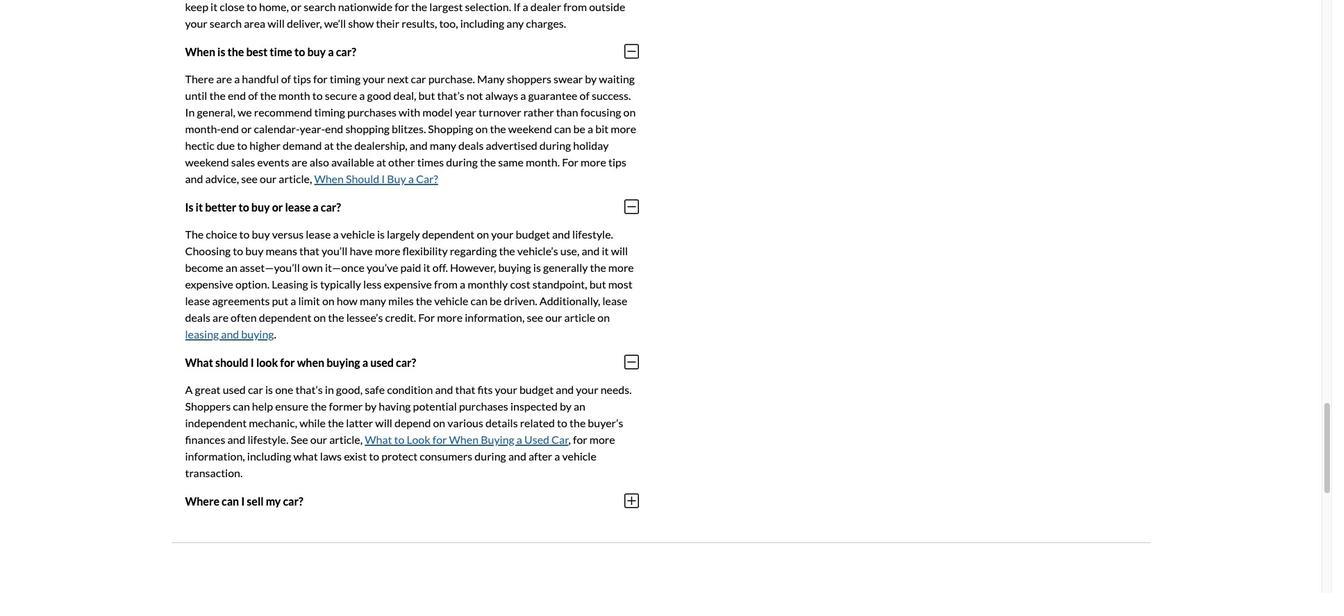 Task type: locate. For each thing, give the bounding box(es) containing it.
0 vertical spatial budget
[[516, 228, 550, 241]]

our inside there are a handful of tips for timing your next car purchase. many shoppers swear by waiting until the end of the month to secure a good deal, but that's not always a guarantee of success. in general, we recommend timing purchases with model year turnover rather than focusing on month-end or calendar-year-end shopping blitzes. shopping on the weekend can be a bit more hectic due to higher demand at the dealership, and many deals advertised during holiday weekend sales events are also available at other times during the same month. for more tips and advice, see our article,
[[260, 172, 277, 186]]

0 horizontal spatial when
[[185, 45, 215, 58]]

2 horizontal spatial by
[[585, 72, 597, 86]]

1 horizontal spatial for
[[562, 156, 579, 169]]

your right 'fits'
[[495, 384, 517, 397]]

deals inside the choice to buy versus lease a vehicle is largely dependent on your budget and lifestyle. choosing to buy means that you'll have more flexibility regarding the vehicle's use, and it will become an asset—you'll own it—once you've paid it off. however, buying is generally the more expensive option. leasing is typically less expensive from a monthly cost standpoint, but most lease agreements put a limit on how many miles the vehicle can be driven. additionally, lease deals are often dependent on the lessee's credit. for more information, see our article on leasing and buying .
[[185, 311, 210, 325]]

1 vertical spatial i
[[251, 356, 254, 369]]

0 horizontal spatial deals
[[185, 311, 210, 325]]

will up 'most'
[[611, 245, 628, 258]]

1 vertical spatial weekend
[[185, 156, 229, 169]]

0 horizontal spatial will
[[375, 417, 392, 430]]

0 vertical spatial lifestyle.
[[572, 228, 613, 241]]

minus square image inside what should i look for when buying a used car? dropdown button
[[624, 354, 639, 371]]

will inside the choice to buy versus lease a vehicle is largely dependent on your budget and lifestyle. choosing to buy means that you'll have more flexibility regarding the vehicle's use, and it will become an asset—you'll own it—once you've paid it off. however, buying is generally the more expensive option. leasing is typically less expensive from a monthly cost standpoint, but most lease agreements put a limit on how many miles the vehicle can be driven. additionally, lease deals are often dependent on the lessee's credit. for more information, see our article on leasing and buying .
[[611, 245, 628, 258]]

can down than
[[554, 122, 571, 136]]

and up inspected at the left bottom of the page
[[556, 384, 574, 397]]

0 vertical spatial information,
[[465, 311, 525, 325]]

on inside 'a great used car is one that's in good, safe condition and that fits your budget and your needs. shoppers can help ensure the former by having potential purchases inspected by an independent mechanic, while the latter will depend on various details related to the buyer's finances and lifestyle. see our article,'
[[433, 417, 445, 430]]

asset—you'll
[[240, 261, 300, 275]]

0 horizontal spatial buying
[[241, 328, 274, 341]]

minus square image for there are a handful of tips for timing your next car purchase. many shoppers swear by waiting until the end of the month to secure a good deal, but that's not always a guarantee of success. in general, we recommend timing purchases with model year turnover rather than focusing on month-end or calendar-year-end shopping blitzes. shopping on the weekend can be a bit more hectic due to higher demand at the dealership, and many deals advertised during holiday weekend sales events are also available at other times during the same month. for more tips and advice, see our article,
[[624, 43, 639, 60]]

for up consumers
[[433, 434, 447, 447]]

our down additionally,
[[545, 311, 562, 325]]

of up focusing
[[580, 89, 590, 102]]

1 vertical spatial vehicle
[[434, 295, 469, 308]]

1 vertical spatial article,
[[329, 434, 363, 447]]

0 horizontal spatial purchases
[[347, 106, 397, 119]]

1 minus square image from the top
[[624, 43, 639, 60]]

2 horizontal spatial when
[[449, 434, 479, 447]]

dependent
[[422, 228, 475, 241], [259, 311, 311, 325]]

laws
[[320, 450, 342, 464]]

information, up transaction. at bottom
[[185, 450, 245, 464]]

0 horizontal spatial tips
[[293, 72, 311, 86]]

0 horizontal spatial what
[[185, 356, 213, 369]]

on right article
[[598, 311, 610, 325]]

an
[[226, 261, 237, 275], [574, 400, 586, 414]]

buying
[[481, 434, 515, 447]]

is
[[217, 45, 225, 58], [377, 228, 385, 241], [533, 261, 541, 275], [310, 278, 318, 291], [265, 384, 273, 397]]

0 horizontal spatial but
[[419, 89, 435, 102]]

and left after
[[508, 450, 526, 464]]

0 horizontal spatial lifestyle.
[[248, 434, 289, 447]]

1 vertical spatial dependent
[[259, 311, 311, 325]]

that left 'fits'
[[455, 384, 475, 397]]

1 vertical spatial tips
[[609, 156, 626, 169]]

used right great
[[223, 384, 246, 397]]

1 horizontal spatial or
[[272, 201, 283, 214]]

it right use,
[[602, 245, 609, 258]]

buy inside is it better to buy or lease a car? dropdown button
[[251, 201, 270, 214]]

article, up exist in the bottom of the page
[[329, 434, 363, 447]]

be down the monthly
[[490, 295, 502, 308]]

during
[[540, 139, 571, 152], [446, 156, 478, 169], [475, 450, 506, 464]]

independent
[[185, 417, 247, 430]]

i left look
[[251, 356, 254, 369]]

1 horizontal spatial deals
[[458, 139, 484, 152]]

can inside there are a handful of tips for timing your next car purchase. many shoppers swear by waiting until the end of the month to secure a good deal, but that's not always a guarantee of success. in general, we recommend timing purchases with model year turnover rather than focusing on month-end or calendar-year-end shopping blitzes. shopping on the weekend can be a bit more hectic due to higher demand at the dealership, and many deals advertised during holiday weekend sales events are also available at other times during the same month. for more tips and advice, see our article,
[[554, 122, 571, 136]]

is
[[185, 201, 193, 214]]

many
[[430, 139, 456, 152], [360, 295, 386, 308]]

timing
[[330, 72, 361, 86], [314, 106, 345, 119]]

and left advice,
[[185, 172, 203, 186]]

turnover
[[479, 106, 521, 119]]

see inside the choice to buy versus lease a vehicle is largely dependent on your budget and lifestyle. choosing to buy means that you'll have more flexibility regarding the vehicle's use, and it will become an asset—you'll own it—once you've paid it off. however, buying is generally the more expensive option. leasing is typically less expensive from a monthly cost standpoint, but most lease agreements put a limit on how many miles the vehicle can be driven. additionally, lease deals are often dependent on the lessee's credit. for more information, see our article on leasing and buying .
[[527, 311, 543, 325]]

at up the also
[[324, 139, 334, 152]]

0 horizontal spatial car
[[248, 384, 263, 397]]

that's inside 'a great used car is one that's in good, safe condition and that fits your budget and your needs. shoppers can help ensure the former by having potential purchases inspected by an independent mechanic, while the latter will depend on various details related to the buyer's finances and lifestyle. see our article,'
[[295, 384, 323, 397]]

one
[[275, 384, 293, 397]]

vehicle down ,
[[562, 450, 597, 464]]

potential
[[413, 400, 457, 414]]

advertised
[[486, 139, 537, 152]]

safe
[[365, 384, 385, 397]]

our down events
[[260, 172, 277, 186]]

1 horizontal spatial an
[[574, 400, 586, 414]]

2 vertical spatial buying
[[327, 356, 360, 369]]

car right next
[[411, 72, 426, 86]]

2 vertical spatial i
[[241, 495, 245, 508]]

0 horizontal spatial information,
[[185, 450, 245, 464]]

1 vertical spatial or
[[272, 201, 283, 214]]

0 vertical spatial car
[[411, 72, 426, 86]]

be inside there are a handful of tips for timing your next car purchase. many shoppers swear by waiting until the end of the month to secure a good deal, but that's not always a guarantee of success. in general, we recommend timing purchases with model year turnover rather than focusing on month-end or calendar-year-end shopping blitzes. shopping on the weekend can be a bit more hectic due to higher demand at the dealership, and many deals advertised during holiday weekend sales events are also available at other times during the same month. for more tips and advice, see our article,
[[573, 122, 586, 136]]

demand
[[283, 139, 322, 152]]

1 horizontal spatial but
[[590, 278, 606, 291]]

1 horizontal spatial used
[[370, 356, 394, 369]]

mechanic,
[[249, 417, 297, 430]]

a down the also
[[313, 201, 319, 214]]

minus square image
[[624, 43, 639, 60], [624, 199, 639, 216], [624, 354, 639, 371]]

of up month in the top left of the page
[[281, 72, 291, 86]]

your left needs.
[[576, 384, 598, 397]]

buy up means
[[252, 228, 270, 241]]

can inside dropdown button
[[222, 495, 239, 508]]

the inside dropdown button
[[227, 45, 244, 58]]

vehicle inside , for more information, including what laws exist to protect consumers during and after a vehicle transaction.
[[562, 450, 597, 464]]

1 vertical spatial at
[[376, 156, 386, 169]]

0 vertical spatial many
[[430, 139, 456, 152]]

0 horizontal spatial article,
[[279, 172, 312, 186]]

deals inside there are a handful of tips for timing your next car purchase. many shoppers swear by waiting until the end of the month to secure a good deal, but that's not always a guarantee of success. in general, we recommend timing purchases with model year turnover rather than focusing on month-end or calendar-year-end shopping blitzes. shopping on the weekend can be a bit more hectic due to higher demand at the dealership, and many deals advertised during holiday weekend sales events are also available at other times during the same month. for more tips and advice, see our article,
[[458, 139, 484, 152]]

1 vertical spatial many
[[360, 295, 386, 308]]

your up good
[[363, 72, 385, 86]]

is left best
[[217, 45, 225, 58]]

what inside dropdown button
[[185, 356, 213, 369]]

1 vertical spatial that
[[455, 384, 475, 397]]

car
[[411, 72, 426, 86], [248, 384, 263, 397]]

2 horizontal spatial vehicle
[[562, 450, 597, 464]]

0 vertical spatial or
[[241, 122, 252, 136]]

buying
[[498, 261, 531, 275], [241, 328, 274, 341], [327, 356, 360, 369]]

1 vertical spatial car
[[248, 384, 263, 397]]

our down while
[[310, 434, 327, 447]]

month-
[[185, 122, 221, 136]]

lifestyle. up use,
[[572, 228, 613, 241]]

1 vertical spatial budget
[[520, 384, 554, 397]]

is it better to buy or lease a car? button
[[185, 188, 639, 227]]

that inside the choice to buy versus lease a vehicle is largely dependent on your budget and lifestyle. choosing to buy means that you'll have more flexibility regarding the vehicle's use, and it will become an asset—you'll own it—once you've paid it off. however, buying is generally the more expensive option. leasing is typically less expensive from a monthly cost standpoint, but most lease agreements put a limit on how many miles the vehicle can be driven. additionally, lease deals are often dependent on the lessee's credit. for more information, see our article on leasing and buying .
[[299, 245, 319, 258]]

you'll
[[322, 245, 348, 258]]

good,
[[336, 384, 363, 397]]

1 vertical spatial lifestyle.
[[248, 434, 289, 447]]

on down potential
[[433, 417, 445, 430]]

deals
[[458, 139, 484, 152], [185, 311, 210, 325]]

1 horizontal spatial article,
[[329, 434, 363, 447]]

0 vertical spatial article,
[[279, 172, 312, 186]]

to right better
[[239, 201, 249, 214]]

but inside the choice to buy versus lease a vehicle is largely dependent on your budget and lifestyle. choosing to buy means that you'll have more flexibility regarding the vehicle's use, and it will become an asset—you'll own it—once you've paid it off. however, buying is generally the more expensive option. leasing is typically less expensive from a monthly cost standpoint, but most lease agreements put a limit on how many miles the vehicle can be driven. additionally, lease deals are often dependent on the lessee's credit. for more information, see our article on leasing and buying .
[[590, 278, 606, 291]]

same
[[498, 156, 524, 169]]

a left handful
[[234, 72, 240, 86]]

put
[[272, 295, 288, 308]]

purchases inside 'a great used car is one that's in good, safe condition and that fits your budget and your needs. shoppers can help ensure the former by having potential purchases inspected by an independent mechanic, while the latter will depend on various details related to the buyer's finances and lifestyle. see our article,'
[[459, 400, 508, 414]]

more up 'most'
[[608, 261, 634, 275]]

can left help
[[233, 400, 250, 414]]

for
[[562, 156, 579, 169], [418, 311, 435, 325]]

2 vertical spatial are
[[213, 311, 229, 325]]

by
[[585, 72, 597, 86], [365, 400, 377, 414], [560, 400, 572, 414]]

a up you'll at the left top
[[333, 228, 339, 241]]

available
[[331, 156, 374, 169]]

for inside , for more information, including what laws exist to protect consumers during and after a vehicle transaction.
[[573, 434, 587, 447]]

0 vertical spatial see
[[241, 172, 258, 186]]

additionally,
[[540, 295, 600, 308]]

more inside , for more information, including what laws exist to protect consumers during and after a vehicle transaction.
[[590, 434, 615, 447]]

minus square image inside when is the best time to buy a car? dropdown button
[[624, 43, 639, 60]]

general,
[[197, 106, 235, 119]]

0 vertical spatial i
[[382, 172, 385, 186]]

when inside when is the best time to buy a car? dropdown button
[[185, 45, 215, 58]]

0 vertical spatial purchases
[[347, 106, 397, 119]]

0 vertical spatial be
[[573, 122, 586, 136]]

success.
[[592, 89, 631, 102]]

1 horizontal spatial when
[[314, 172, 344, 186]]

many inside the choice to buy versus lease a vehicle is largely dependent on your budget and lifestyle. choosing to buy means that you'll have more flexibility regarding the vehicle's use, and it will become an asset—you'll own it—once you've paid it off. however, buying is generally the more expensive option. leasing is typically less expensive from a monthly cost standpoint, but most lease agreements put a limit on how many miles the vehicle can be driven. additionally, lease deals are often dependent on the lessee's credit. for more information, see our article on leasing and buying .
[[360, 295, 386, 308]]

lifestyle. inside the choice to buy versus lease a vehicle is largely dependent on your budget and lifestyle. choosing to buy means that you'll have more flexibility regarding the vehicle's use, and it will become an asset—you'll own it—once you've paid it off. however, buying is generally the more expensive option. leasing is typically less expensive from a monthly cost standpoint, but most lease agreements put a limit on how many miles the vehicle can be driven. additionally, lease deals are often dependent on the lessee's credit. for more information, see our article on leasing and buying .
[[572, 228, 613, 241]]

having
[[379, 400, 411, 414]]

1 vertical spatial used
[[223, 384, 246, 397]]

use,
[[560, 245, 580, 258]]

where can i sell my car? button
[[185, 482, 639, 521]]

car? up you'll at the left top
[[321, 201, 341, 214]]

0 horizontal spatial expensive
[[185, 278, 233, 291]]

2 vertical spatial minus square image
[[624, 354, 639, 371]]

0 vertical spatial that
[[299, 245, 319, 258]]

better
[[205, 201, 236, 214]]

often
[[231, 311, 257, 325]]

1 vertical spatial minus square image
[[624, 199, 639, 216]]

and down blitzes.
[[410, 139, 428, 152]]

0 horizontal spatial for
[[418, 311, 435, 325]]

purchase.
[[428, 72, 475, 86]]

buying up cost at the top
[[498, 261, 531, 275]]

but left 'most'
[[590, 278, 606, 291]]

protect
[[381, 450, 418, 464]]

0 horizontal spatial that
[[299, 245, 319, 258]]

can inside 'a great used car is one that's in good, safe condition and that fits your budget and your needs. shoppers can help ensure the former by having potential purchases inspected by an independent mechanic, while the latter will depend on various details related to the buyer's finances and lifestyle. see our article,'
[[233, 400, 250, 414]]

1 horizontal spatial see
[[527, 311, 543, 325]]

0 vertical spatial tips
[[293, 72, 311, 86]]

timing up secure
[[330, 72, 361, 86]]

1 horizontal spatial dependent
[[422, 228, 475, 241]]

lifestyle. up including at the bottom of the page
[[248, 434, 289, 447]]

1 horizontal spatial tips
[[609, 156, 626, 169]]

minus square image for the choice to buy versus lease a vehicle is largely dependent on your budget and lifestyle. choosing to buy means that you'll have more flexibility regarding the vehicle's use, and it will become an asset—you'll own it—once you've paid it off. however, buying is generally the more expensive option. leasing is typically less expensive from a monthly cost standpoint, but most lease agreements put a limit on how many miles the vehicle can be driven. additionally, lease deals are often dependent on the lessee's credit. for more information, see our article on
[[624, 199, 639, 216]]

to up car
[[557, 417, 567, 430]]

by right 'swear'
[[585, 72, 597, 86]]

where
[[185, 495, 219, 508]]

by right inspected at the left bottom of the page
[[560, 400, 572, 414]]

1 vertical spatial be
[[490, 295, 502, 308]]

weekend down hectic
[[185, 156, 229, 169]]

our inside the choice to buy versus lease a vehicle is largely dependent on your budget and lifestyle. choosing to buy means that you'll have more flexibility regarding the vehicle's use, and it will become an asset—you'll own it—once you've paid it off. however, buying is generally the more expensive option. leasing is typically less expensive from a monthly cost standpoint, but most lease agreements put a limit on how many miles the vehicle can be driven. additionally, lease deals are often dependent on the lessee's credit. for more information, see our article on leasing and buying .
[[545, 311, 562, 325]]

when up there
[[185, 45, 215, 58]]

expensive
[[185, 278, 233, 291], [384, 278, 432, 291]]

0 horizontal spatial an
[[226, 261, 237, 275]]

used
[[524, 434, 549, 447]]

latter
[[346, 417, 373, 430]]

minus square image for a great used car is one that's in good, safe condition and that fits your budget and your needs. shoppers can help ensure the former by having potential purchases inspected by an independent mechanic, while the latter will depend on various details related to the buyer's finances and lifestyle. see our article,
[[624, 354, 639, 371]]

how
[[337, 295, 358, 308]]

i for sell
[[241, 495, 245, 508]]

0 vertical spatial minus square image
[[624, 43, 639, 60]]

is it better to buy or lease a car?
[[185, 201, 341, 214]]

vehicle down from
[[434, 295, 469, 308]]

when should i buy a car?
[[314, 172, 438, 186]]

0 horizontal spatial used
[[223, 384, 246, 397]]

0 horizontal spatial see
[[241, 172, 258, 186]]

shopping
[[428, 122, 473, 136]]

buy
[[307, 45, 326, 58], [251, 201, 270, 214], [252, 228, 270, 241], [245, 245, 264, 258]]

purchases up shopping
[[347, 106, 397, 119]]

buying inside dropdown button
[[327, 356, 360, 369]]

article, down events
[[279, 172, 312, 186]]

what for what should i look for when buying a used car?
[[185, 356, 213, 369]]

0 vertical spatial our
[[260, 172, 277, 186]]

but up model
[[419, 89, 435, 102]]

i for look
[[251, 356, 254, 369]]

buy right time
[[307, 45, 326, 58]]

0 horizontal spatial many
[[360, 295, 386, 308]]

that's inside there are a handful of tips for timing your next car purchase. many shoppers swear by waiting until the end of the month to secure a good deal, but that's not always a guarantee of success. in general, we recommend timing purchases with model year turnover rather than focusing on month-end or calendar-year-end shopping blitzes. shopping on the weekend can be a bit more hectic due to higher demand at the dealership, and many deals advertised during holiday weekend sales events are also available at other times during the same month. for more tips and advice, see our article,
[[437, 89, 465, 102]]

you've
[[367, 261, 398, 275]]

1 vertical spatial what
[[365, 434, 392, 447]]

0 vertical spatial an
[[226, 261, 237, 275]]

see down driven.
[[527, 311, 543, 325]]

2 minus square image from the top
[[624, 199, 639, 216]]

0 horizontal spatial i
[[241, 495, 245, 508]]

1 vertical spatial are
[[292, 156, 308, 169]]

more down from
[[437, 311, 463, 325]]

can down the monthly
[[471, 295, 488, 308]]

that up the own
[[299, 245, 319, 258]]

1 vertical spatial that's
[[295, 384, 323, 397]]

tips up month in the top left of the page
[[293, 72, 311, 86]]

expensive down become
[[185, 278, 233, 291]]

look
[[407, 434, 430, 447]]

to right exist in the bottom of the page
[[369, 450, 379, 464]]

regarding
[[450, 245, 497, 258]]

former
[[329, 400, 363, 414]]

a inside dropdown button
[[313, 201, 319, 214]]

for inside there are a handful of tips for timing your next car purchase. many shoppers swear by waiting until the end of the month to secure a good deal, but that's not always a guarantee of success. in general, we recommend timing purchases with model year turnover rather than focusing on month-end or calendar-year-end shopping blitzes. shopping on the weekend can be a bit more hectic due to higher demand at the dealership, and many deals advertised during holiday weekend sales events are also available at other times during the same month. for more tips and advice, see our article,
[[562, 156, 579, 169]]

depend
[[395, 417, 431, 430]]

to down choice
[[233, 245, 243, 258]]

0 vertical spatial for
[[562, 156, 579, 169]]

1 horizontal spatial that
[[455, 384, 475, 397]]

great
[[195, 384, 221, 397]]

deals for advertised
[[458, 139, 484, 152]]

hectic
[[185, 139, 214, 152]]

3 minus square image from the top
[[624, 354, 639, 371]]

it inside dropdown button
[[196, 201, 203, 214]]

are right there
[[216, 72, 232, 86]]

1 horizontal spatial by
[[560, 400, 572, 414]]

2 vertical spatial during
[[475, 450, 506, 464]]

the down 'how' on the left
[[328, 311, 344, 325]]

exist
[[344, 450, 367, 464]]

1 vertical spatial deals
[[185, 311, 210, 325]]

lease
[[285, 201, 311, 214], [306, 228, 331, 241], [185, 295, 210, 308], [603, 295, 627, 308]]

on
[[623, 106, 636, 119], [476, 122, 488, 136], [477, 228, 489, 241], [322, 295, 335, 308], [314, 311, 326, 325], [598, 311, 610, 325], [433, 417, 445, 430]]

end
[[228, 89, 246, 102], [221, 122, 239, 136], [325, 122, 343, 136]]

by down safe
[[365, 400, 377, 414]]

than
[[556, 106, 578, 119]]

lease inside dropdown button
[[285, 201, 311, 214]]

for down the holiday
[[562, 156, 579, 169]]

article,
[[279, 172, 312, 186], [329, 434, 363, 447]]

model
[[423, 106, 453, 119]]

what for what to look for when buying a used car
[[365, 434, 392, 447]]

deal,
[[394, 89, 416, 102]]

1 horizontal spatial i
[[251, 356, 254, 369]]

be up the holiday
[[573, 122, 586, 136]]

from
[[434, 278, 458, 291]]

finances
[[185, 434, 225, 447]]

lifestyle.
[[572, 228, 613, 241], [248, 434, 289, 447]]

1 horizontal spatial what
[[365, 434, 392, 447]]

vehicle's
[[517, 245, 558, 258]]

many down shopping
[[430, 139, 456, 152]]

that's
[[437, 89, 465, 102], [295, 384, 323, 397]]

due
[[217, 139, 235, 152]]

your inside there are a handful of tips for timing your next car purchase. many shoppers swear by waiting until the end of the month to secure a good deal, but that's not always a guarantee of success. in general, we recommend timing purchases with model year turnover rather than focusing on month-end or calendar-year-end shopping blitzes. shopping on the weekend can be a bit more hectic due to higher demand at the dealership, and many deals advertised during holiday weekend sales events are also available at other times during the same month. for more tips and advice, see our article,
[[363, 72, 385, 86]]

when is the best time to buy a car? button
[[185, 32, 639, 71]]

car?
[[336, 45, 356, 58], [321, 201, 341, 214], [396, 356, 416, 369], [283, 495, 303, 508]]

when for when is the best time to buy a car?
[[185, 45, 215, 58]]

0 vertical spatial at
[[324, 139, 334, 152]]

an inside 'a great used car is one that's in good, safe condition and that fits your budget and your needs. shoppers can help ensure the former by having potential purchases inspected by an independent mechanic, while the latter will depend on various details related to the buyer's finances and lifestyle. see our article,'
[[574, 400, 586, 414]]

buying down often
[[241, 328, 274, 341]]

when is the best time to buy a car?
[[185, 45, 356, 58]]

during up month.
[[540, 139, 571, 152]]

that's down "purchase."
[[437, 89, 465, 102]]

0 vertical spatial used
[[370, 356, 394, 369]]

and inside , for more information, including what laws exist to protect consumers during and after a vehicle transaction.
[[508, 450, 526, 464]]

tips down the holiday
[[609, 156, 626, 169]]

1 horizontal spatial expensive
[[384, 278, 432, 291]]

1 vertical spatial will
[[375, 417, 392, 430]]

minus square image inside is it better to buy or lease a car? dropdown button
[[624, 199, 639, 216]]

,
[[569, 434, 571, 447]]

it left 'off.'
[[423, 261, 430, 275]]

to right time
[[295, 45, 305, 58]]

during right times
[[446, 156, 478, 169]]

will down having
[[375, 417, 392, 430]]

times
[[417, 156, 444, 169]]

of down handful
[[248, 89, 258, 102]]

your inside the choice to buy versus lease a vehicle is largely dependent on your budget and lifestyle. choosing to buy means that you'll have more flexibility regarding the vehicle's use, and it will become an asset—you'll own it—once you've paid it off. however, buying is generally the more expensive option. leasing is typically less expensive from a monthly cost standpoint, but most lease agreements put a limit on how many miles the vehicle can be driven. additionally, lease deals are often dependent on the lessee's credit. for more information, see our article on leasing and buying .
[[491, 228, 514, 241]]

0 vertical spatial what
[[185, 356, 213, 369]]

deals for are
[[185, 311, 210, 325]]

0 horizontal spatial our
[[260, 172, 277, 186]]

1 horizontal spatial buying
[[327, 356, 360, 369]]

for right credit.
[[418, 311, 435, 325]]

1 expensive from the left
[[185, 278, 233, 291]]

leasing
[[272, 278, 308, 291]]

1 vertical spatial during
[[446, 156, 478, 169]]

1 horizontal spatial vehicle
[[434, 295, 469, 308]]

during down buying
[[475, 450, 506, 464]]

1 vertical spatial information,
[[185, 450, 245, 464]]

i left sell
[[241, 495, 245, 508]]

1 vertical spatial for
[[418, 311, 435, 325]]

your up the regarding
[[491, 228, 514, 241]]

when
[[185, 45, 215, 58], [314, 172, 344, 186], [449, 434, 479, 447]]

0 horizontal spatial be
[[490, 295, 502, 308]]

1 vertical spatial it
[[602, 245, 609, 258]]



Task type: describe. For each thing, give the bounding box(es) containing it.
typically
[[320, 278, 361, 291]]

0 horizontal spatial of
[[248, 89, 258, 102]]

for inside there are a handful of tips for timing your next car purchase. many shoppers swear by waiting until the end of the month to secure a good deal, but that's not always a guarantee of success. in general, we recommend timing purchases with model year turnover rather than focusing on month-end or calendar-year-end shopping blitzes. shopping on the weekend can be a bit more hectic due to higher demand at the dealership, and many deals advertised during holiday weekend sales events are also available at other times during the same month. for more tips and advice, see our article,
[[313, 72, 328, 86]]

and down independent at bottom left
[[227, 434, 245, 447]]

standpoint,
[[533, 278, 587, 291]]

shoppers
[[507, 72, 552, 86]]

be inside the choice to buy versus lease a vehicle is largely dependent on your budget and lifestyle. choosing to buy means that you'll have more flexibility regarding the vehicle's use, and it will become an asset—you'll own it—once you've paid it off. however, buying is generally the more expensive option. leasing is typically less expensive from a monthly cost standpoint, but most lease agreements put a limit on how many miles the vehicle can be driven. additionally, lease deals are often dependent on the lessee's credit. for more information, see our article on leasing and buying .
[[490, 295, 502, 308]]

for inside dropdown button
[[280, 356, 295, 369]]

a right put
[[290, 295, 296, 308]]

higher
[[249, 139, 281, 152]]

2 vertical spatial it
[[423, 261, 430, 275]]

.
[[274, 328, 276, 341]]

article
[[564, 311, 595, 325]]

end left shopping
[[325, 122, 343, 136]]

sales
[[231, 156, 255, 169]]

used inside what should i look for when buying a used car? dropdown button
[[370, 356, 394, 369]]

when
[[297, 356, 324, 369]]

after
[[529, 450, 552, 464]]

car? inside dropdown button
[[321, 201, 341, 214]]

not
[[467, 89, 483, 102]]

is down the own
[[310, 278, 318, 291]]

information, inside the choice to buy versus lease a vehicle is largely dependent on your budget and lifestyle. choosing to buy means that you'll have more flexibility regarding the vehicle's use, and it will become an asset—you'll own it—once you've paid it off. however, buying is generally the more expensive option. leasing is typically less expensive from a monthly cost standpoint, but most lease agreements put a limit on how many miles the vehicle can be driven. additionally, lease deals are often dependent on the lessee's credit. for more information, see our article on leasing and buying .
[[465, 311, 525, 325]]

off.
[[433, 261, 448, 275]]

to inside 'a great used car is one that's in good, safe condition and that fits your budget and your needs. shoppers can help ensure the former by having potential purchases inspected by an independent mechanic, while the latter will depend on various details related to the buyer's finances and lifestyle. see our article,'
[[557, 417, 567, 430]]

2 horizontal spatial of
[[580, 89, 590, 102]]

the down handful
[[260, 89, 276, 102]]

events
[[257, 156, 289, 169]]

but inside there are a handful of tips for timing your next car purchase. many shoppers swear by waiting until the end of the month to secure a good deal, but that's not always a guarantee of success. in general, we recommend timing purchases with model year turnover rather than focusing on month-end or calendar-year-end shopping blitzes. shopping on the weekend can be a bit more hectic due to higher demand at the dealership, and many deals advertised during holiday weekend sales events are also available at other times during the same month. for more tips and advice, see our article,
[[419, 89, 435, 102]]

rather
[[524, 106, 554, 119]]

transaction.
[[185, 467, 243, 480]]

cost
[[510, 278, 530, 291]]

and right use,
[[582, 245, 600, 258]]

the right generally
[[590, 261, 606, 275]]

to inside dropdown button
[[239, 201, 249, 214]]

car inside there are a handful of tips for timing your next car purchase. many shoppers swear by waiting until the end of the month to secure a good deal, but that's not always a guarantee of success. in general, we recommend timing purchases with model year turnover rather than focusing on month-end or calendar-year-end shopping blitzes. shopping on the weekend can be a bit more hectic due to higher demand at the dealership, and many deals advertised during holiday weekend sales events are also available at other times during the same month. for more tips and advice, see our article,
[[411, 72, 426, 86]]

in
[[185, 106, 195, 119]]

the
[[185, 228, 204, 241]]

on down limit
[[314, 311, 326, 325]]

holiday
[[573, 139, 609, 152]]

car inside 'a great used car is one that's in good, safe condition and that fits your budget and your needs. shoppers can help ensure the former by having potential purchases inspected by an independent mechanic, while the latter will depend on various details related to the buyer's finances and lifestyle. see our article,'
[[248, 384, 263, 397]]

car? up condition
[[396, 356, 416, 369]]

information, inside , for more information, including what laws exist to protect consumers during and after a vehicle transaction.
[[185, 450, 245, 464]]

with
[[399, 106, 420, 119]]

have
[[350, 245, 373, 258]]

0 vertical spatial vehicle
[[341, 228, 375, 241]]

dealership,
[[354, 139, 408, 152]]

inspected
[[510, 400, 558, 414]]

in
[[325, 384, 334, 397]]

that inside 'a great used car is one that's in good, safe condition and that fits your budget and your needs. shoppers can help ensure the former by having potential purchases inspected by an independent mechanic, while the latter will depend on various details related to the buyer's finances and lifestyle. see our article,'
[[455, 384, 475, 397]]

i for buy
[[382, 172, 385, 186]]

end up we
[[228, 89, 246, 102]]

on up the regarding
[[477, 228, 489, 241]]

however,
[[450, 261, 496, 275]]

month.
[[526, 156, 560, 169]]

best
[[246, 45, 268, 58]]

choice
[[206, 228, 237, 241]]

until
[[185, 89, 207, 102]]

other
[[388, 156, 415, 169]]

a inside , for more information, including what laws exist to protect consumers during and after a vehicle transaction.
[[555, 450, 560, 464]]

a down shoppers
[[520, 89, 526, 102]]

the down former
[[328, 417, 344, 430]]

the left vehicle's on the top of page
[[499, 245, 515, 258]]

a left good
[[359, 89, 365, 102]]

to inside , for more information, including what laws exist to protect consumers during and after a vehicle transaction.
[[369, 450, 379, 464]]

including
[[247, 450, 291, 464]]

own
[[302, 261, 323, 275]]

see
[[291, 434, 308, 447]]

limit
[[298, 295, 320, 308]]

the up available
[[336, 139, 352, 152]]

shopping
[[346, 122, 390, 136]]

the up ,
[[570, 417, 586, 430]]

also
[[310, 156, 329, 169]]

means
[[266, 245, 297, 258]]

end up due
[[221, 122, 239, 136]]

my
[[266, 495, 281, 508]]

1 horizontal spatial of
[[281, 72, 291, 86]]

to right due
[[237, 139, 247, 152]]

car? right my
[[283, 495, 303, 508]]

0 vertical spatial timing
[[330, 72, 361, 86]]

recommend
[[254, 106, 312, 119]]

and up potential
[[435, 384, 453, 397]]

when for when should i buy a car?
[[314, 172, 344, 186]]

leasing and buying link
[[185, 328, 274, 341]]

buy up asset—you'll
[[245, 245, 264, 258]]

car? up secure
[[336, 45, 356, 58]]

buy
[[387, 172, 406, 186]]

should
[[346, 172, 379, 186]]

is left the largely at top left
[[377, 228, 385, 241]]

during inside , for more information, including what laws exist to protect consumers during and after a vehicle transaction.
[[475, 450, 506, 464]]

sell
[[247, 495, 264, 508]]

1 vertical spatial buying
[[241, 328, 274, 341]]

0 horizontal spatial by
[[365, 400, 377, 414]]

a right 'buy'
[[408, 172, 414, 186]]

an inside the choice to buy versus lease a vehicle is largely dependent on your budget and lifestyle. choosing to buy means that you'll have more flexibility regarding the vehicle's use, and it will become an asset—you'll own it—once you've paid it off. however, buying is generally the more expensive option. leasing is typically less expensive from a monthly cost standpoint, but most lease agreements put a limit on how many miles the vehicle can be driven. additionally, lease deals are often dependent on the lessee's credit. for more information, see our article on leasing and buying .
[[226, 261, 237, 275]]

2 expensive from the left
[[384, 278, 432, 291]]

buy inside when is the best time to buy a car? dropdown button
[[307, 45, 326, 58]]

paid
[[400, 261, 421, 275]]

0 vertical spatial are
[[216, 72, 232, 86]]

agreements
[[212, 295, 270, 308]]

advice,
[[205, 172, 239, 186]]

blitzes.
[[392, 122, 426, 136]]

1 vertical spatial timing
[[314, 106, 345, 119]]

0 horizontal spatial dependent
[[259, 311, 311, 325]]

for inside the choice to buy versus lease a vehicle is largely dependent on your budget and lifestyle. choosing to buy means that you'll have more flexibility regarding the vehicle's use, and it will become an asset—you'll own it—once you've paid it off. however, buying is generally the more expensive option. leasing is typically less expensive from a monthly cost standpoint, but most lease agreements put a limit on how many miles the vehicle can be driven. additionally, lease deals are often dependent on the lessee's credit. for more information, see our article on leasing and buying .
[[418, 311, 435, 325]]

a left bit
[[588, 122, 593, 136]]

by inside there are a handful of tips for timing your next car purchase. many shoppers swear by waiting until the end of the month to secure a good deal, but that's not always a guarantee of success. in general, we recommend timing purchases with model year turnover rather than focusing on month-end or calendar-year-end shopping blitzes. shopping on the weekend can be a bit more hectic due to higher demand at the dealership, and many deals advertised during holiday weekend sales events are also available at other times during the same month. for more tips and advice, see our article,
[[585, 72, 597, 86]]

more right bit
[[611, 122, 636, 136]]

generally
[[543, 261, 588, 275]]

should
[[215, 356, 248, 369]]

lessee's
[[346, 311, 383, 325]]

or inside dropdown button
[[272, 201, 283, 214]]

year-
[[300, 122, 325, 136]]

can inside the choice to buy versus lease a vehicle is largely dependent on your budget and lifestyle. choosing to buy means that you'll have more flexibility regarding the vehicle's use, and it will become an asset—you'll own it—once you've paid it off. however, buying is generally the more expensive option. leasing is typically less expensive from a monthly cost standpoint, but most lease agreements put a limit on how many miles the vehicle can be driven. additionally, lease deals are often dependent on the lessee's credit. for more information, see our article on leasing and buying .
[[471, 295, 488, 308]]

budget inside the choice to buy versus lease a vehicle is largely dependent on your budget and lifestyle. choosing to buy means that you'll have more flexibility regarding the vehicle's use, and it will become an asset—you'll own it—once you've paid it off. however, buying is generally the more expensive option. leasing is typically less expensive from a monthly cost standpoint, but most lease agreements put a limit on how many miles the vehicle can be driven. additionally, lease deals are often dependent on the lessee's credit. for more information, see our article on leasing and buying .
[[516, 228, 550, 241]]

more down the holiday
[[581, 156, 606, 169]]

what should i look for when buying a used car?
[[185, 356, 416, 369]]

to right month in the top left of the page
[[312, 89, 323, 102]]

2 horizontal spatial buying
[[498, 261, 531, 275]]

article, inside there are a handful of tips for timing your next car purchase. many shoppers swear by waiting until the end of the month to secure a good deal, but that's not always a guarantee of success. in general, we recommend timing purchases with model year turnover rather than focusing on month-end or calendar-year-end shopping blitzes. shopping on the weekend can be a bit more hectic due to higher demand at the dealership, and many deals advertised during holiday weekend sales events are also available at other times during the same month. for more tips and advice, see our article,
[[279, 172, 312, 186]]

the down turnover
[[490, 122, 506, 136]]

help
[[252, 400, 273, 414]]

calendar-
[[254, 122, 300, 136]]

month
[[278, 89, 310, 102]]

or inside there are a handful of tips for timing your next car purchase. many shoppers swear by waiting until the end of the month to secure a good deal, but that's not always a guarantee of success. in general, we recommend timing purchases with model year turnover rather than focusing on month-end or calendar-year-end shopping blitzes. shopping on the weekend can be a bit more hectic due to higher demand at the dealership, and many deals advertised during holiday weekend sales events are also available at other times during the same month. for more tips and advice, see our article,
[[241, 122, 252, 136]]

needs.
[[601, 384, 632, 397]]

lease down 'most'
[[603, 295, 627, 308]]

to right choice
[[239, 228, 250, 241]]

a great used car is one that's in good, safe condition and that fits your budget and your needs. shoppers can help ensure the former by having potential purchases inspected by an independent mechanic, while the latter will depend on various details related to the buyer's finances and lifestyle. see our article,
[[185, 384, 632, 447]]

1 horizontal spatial weekend
[[508, 122, 552, 136]]

swear
[[554, 72, 583, 86]]

0 horizontal spatial at
[[324, 139, 334, 152]]

miles
[[388, 295, 414, 308]]

always
[[485, 89, 518, 102]]

, for more information, including what laws exist to protect consumers during and after a vehicle transaction.
[[185, 434, 615, 480]]

lifestyle. inside 'a great used car is one that's in good, safe condition and that fits your budget and your needs. shoppers can help ensure the former by having potential purchases inspected by an independent mechanic, while the latter will depend on various details related to the buyer's finances and lifestyle. see our article,'
[[248, 434, 289, 447]]

where can i sell my car?
[[185, 495, 303, 508]]

when should i buy a car? link
[[314, 172, 438, 186]]

related
[[520, 417, 555, 430]]

is inside 'a great used car is one that's in good, safe condition and that fits your budget and your needs. shoppers can help ensure the former by having potential purchases inspected by an independent mechanic, while the latter will depend on various details related to the buyer's finances and lifestyle. see our article,'
[[265, 384, 273, 397]]

a up secure
[[328, 45, 334, 58]]

and up use,
[[552, 228, 570, 241]]

on down success.
[[623, 106, 636, 119]]

the right miles
[[416, 295, 432, 308]]

0 vertical spatial during
[[540, 139, 571, 152]]

what
[[293, 450, 318, 464]]

lease up you'll at the left top
[[306, 228, 331, 241]]

condition
[[387, 384, 433, 397]]

time
[[270, 45, 292, 58]]

buyer's
[[588, 417, 623, 430]]

there are a handful of tips for timing your next car purchase. many shoppers swear by waiting until the end of the month to secure a good deal, but that's not always a guarantee of success. in general, we recommend timing purchases with model year turnover rather than focusing on month-end or calendar-year-end shopping blitzes. shopping on the weekend can be a bit more hectic due to higher demand at the dealership, and many deals advertised during holiday weekend sales events are also available at other times during the same month. for more tips and advice, see our article,
[[185, 72, 636, 186]]

is down vehicle's on the top of page
[[533, 261, 541, 275]]

our inside 'a great used car is one that's in good, safe condition and that fits your budget and your needs. shoppers can help ensure the former by having potential purchases inspected by an independent mechanic, while the latter will depend on various details related to the buyer's finances and lifestyle. see our article,'
[[310, 434, 327, 447]]

less
[[363, 278, 382, 291]]

a left used
[[517, 434, 522, 447]]

2 horizontal spatial it
[[602, 245, 609, 258]]

purchases inside there are a handful of tips for timing your next car purchase. many shoppers swear by waiting until the end of the month to secure a good deal, but that's not always a guarantee of success. in general, we recommend timing purchases with model year turnover rather than focusing on month-end or calendar-year-end shopping blitzes. shopping on the weekend can be a bit more hectic due to higher demand at the dealership, and many deals advertised during holiday weekend sales events are also available at other times during the same month. for more tips and advice, see our article,
[[347, 106, 397, 119]]

will inside 'a great used car is one that's in good, safe condition and that fits your budget and your needs. shoppers can help ensure the former by having potential purchases inspected by an independent mechanic, while the latter will depend on various details related to the buyer's finances and lifestyle. see our article,'
[[375, 417, 392, 430]]

see inside there are a handful of tips for timing your next car purchase. many shoppers swear by waiting until the end of the month to secure a good deal, but that's not always a guarantee of success. in general, we recommend timing purchases with model year turnover rather than focusing on month-end or calendar-year-end shopping blitzes. shopping on the weekend can be a bit more hectic due to higher demand at the dealership, and many deals advertised during holiday weekend sales events are also available at other times during the same month. for more tips and advice, see our article,
[[241, 172, 258, 186]]

are inside the choice to buy versus lease a vehicle is largely dependent on your budget and lifestyle. choosing to buy means that you'll have more flexibility regarding the vehicle's use, and it will become an asset—you'll own it—once you've paid it off. however, buying is generally the more expensive option. leasing is typically less expensive from a monthly cost standpoint, but most lease agreements put a limit on how many miles the vehicle can be driven. additionally, lease deals are often dependent on the lessee's credit. for more information, see our article on leasing and buying .
[[213, 311, 229, 325]]

on down year
[[476, 122, 488, 136]]

2 vertical spatial when
[[449, 434, 479, 447]]

used inside 'a great used car is one that's in good, safe condition and that fits your budget and your needs. shoppers can help ensure the former by having potential purchases inspected by an independent mechanic, while the latter will depend on various details related to the buyer's finances and lifestyle. see our article,'
[[223, 384, 246, 397]]

what to look for when buying a used car link
[[365, 434, 569, 447]]

many inside there are a handful of tips for timing your next car purchase. many shoppers swear by waiting until the end of the month to secure a good deal, but that's not always a guarantee of success. in general, we recommend timing purchases with model year turnover rather than focusing on month-end or calendar-year-end shopping blitzes. shopping on the weekend can be a bit more hectic due to higher demand at the dealership, and many deals advertised during holiday weekend sales events are also available at other times during the same month. for more tips and advice, see our article,
[[430, 139, 456, 152]]

handful
[[242, 72, 279, 86]]

and down often
[[221, 328, 239, 341]]

the up general, at the left top
[[209, 89, 226, 102]]

lease up leasing
[[185, 295, 210, 308]]

the left same in the left of the page
[[480, 156, 496, 169]]

article, inside 'a great used car is one that's in good, safe condition and that fits your budget and your needs. shoppers can help ensure the former by having potential purchases inspected by an independent mechanic, while the latter will depend on various details related to the buyer's finances and lifestyle. see our article,'
[[329, 434, 363, 447]]

0 vertical spatial dependent
[[422, 228, 475, 241]]

is inside when is the best time to buy a car? dropdown button
[[217, 45, 225, 58]]

the up while
[[311, 400, 327, 414]]

leasing
[[185, 328, 219, 341]]

on left 'how' on the left
[[322, 295, 335, 308]]

to up the protect
[[394, 434, 405, 447]]

to inside dropdown button
[[295, 45, 305, 58]]

budget inside 'a great used car is one that's in good, safe condition and that fits your budget and your needs. shoppers can help ensure the former by having potential purchases inspected by an independent mechanic, while the latter will depend on various details related to the buyer's finances and lifestyle. see our article,'
[[520, 384, 554, 397]]

next
[[387, 72, 409, 86]]

a right from
[[460, 278, 466, 291]]

a up safe
[[362, 356, 368, 369]]

good
[[367, 89, 391, 102]]

monthly
[[468, 278, 508, 291]]

plus square image
[[624, 493, 639, 510]]

more up the you've
[[375, 245, 400, 258]]



Task type: vqa. For each thing, say whether or not it's contained in the screenshot.
bottommost even
no



